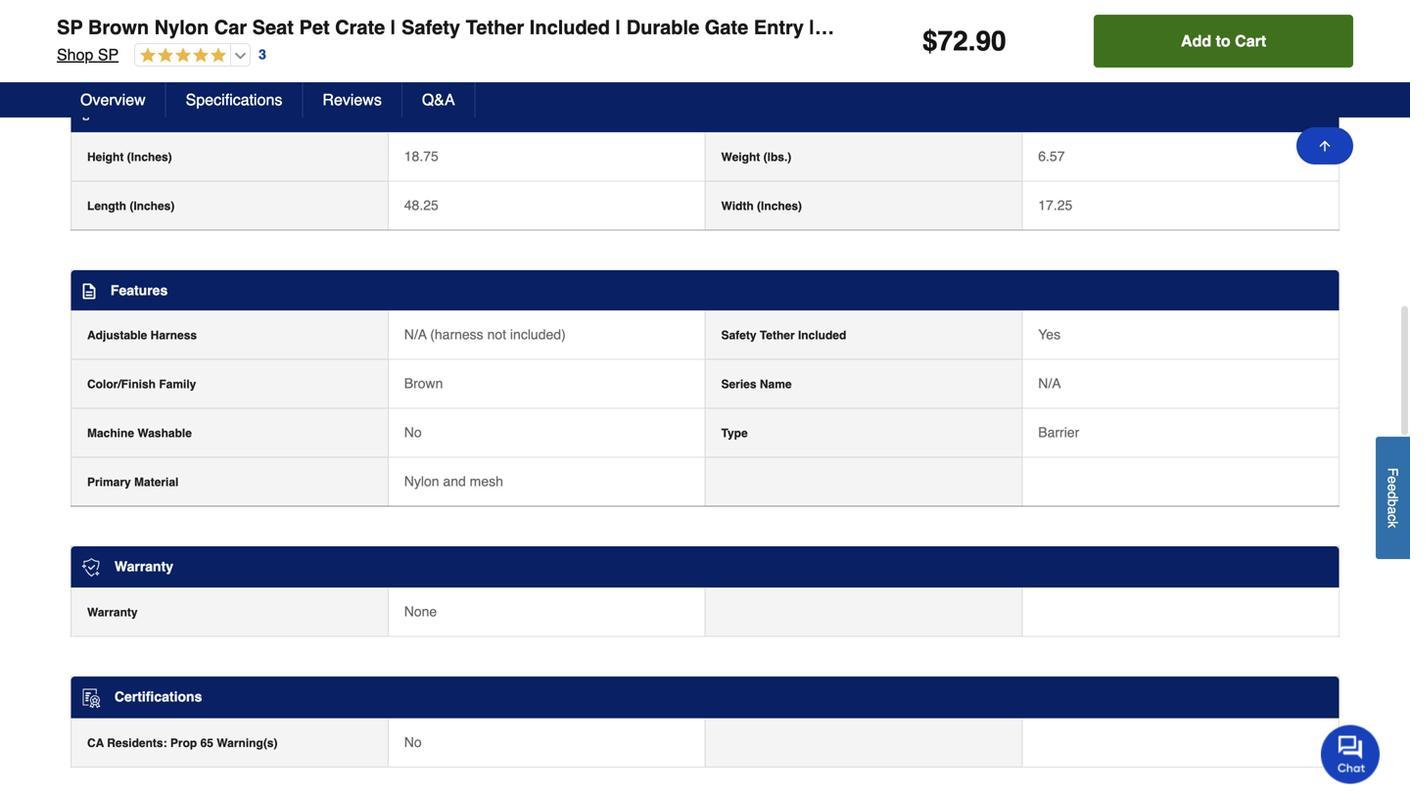 Task type: vqa. For each thing, say whether or not it's contained in the screenshot.
E
yes



Task type: describe. For each thing, give the bounding box(es) containing it.
length (inches)
[[87, 199, 175, 213]]

3
[[259, 47, 266, 62]]

(lbs.)
[[764, 150, 792, 164]]

color/finish
[[87, 378, 156, 391]]

none
[[404, 604, 437, 620]]

certifications
[[115, 689, 202, 705]]

pet
[[299, 16, 330, 39]]

sp brown nylon car seat pet crate | safety tether included | durable gate entry | mesh panel sides | adjustable security leash
[[57, 16, 1247, 39]]

0 vertical spatial specifications button
[[51, 10, 1360, 72]]

f
[[1386, 468, 1402, 476]]

0 vertical spatial warranty
[[115, 559, 173, 575]]

(inches) for 48.25
[[130, 199, 175, 213]]

included)
[[510, 327, 566, 342]]

1 horizontal spatial adjustable
[[1002, 16, 1102, 39]]

sides
[[934, 16, 986, 39]]

1 vertical spatial safety
[[722, 329, 757, 342]]

height (inches)
[[87, 150, 172, 164]]

entry
[[754, 16, 804, 39]]

4 | from the left
[[992, 16, 997, 39]]

car
[[214, 16, 247, 39]]

security
[[1107, 16, 1185, 39]]

0 horizontal spatial brown
[[88, 16, 149, 39]]

n/a for n/a (harness not included)
[[404, 327, 427, 342]]

washable
[[138, 427, 192, 440]]

0 vertical spatial safety
[[402, 16, 461, 39]]

1 vertical spatial nylon
[[404, 474, 439, 489]]

q&a button
[[403, 82, 476, 118]]

(inches) for 18.75
[[127, 150, 172, 164]]

primary material
[[87, 476, 179, 489]]

yes
[[1039, 327, 1061, 342]]

0 vertical spatial tether
[[466, 16, 524, 39]]

color/finish family
[[87, 378, 196, 391]]

mesh
[[821, 16, 871, 39]]

n/a (harness not included)
[[404, 327, 566, 342]]

b
[[1386, 499, 1402, 507]]

add to cart button
[[1095, 15, 1354, 68]]

(inches) right width
[[757, 199, 802, 213]]

weight
[[722, 150, 761, 164]]

harness
[[151, 329, 197, 342]]

features
[[111, 283, 168, 298]]

2 | from the left
[[616, 16, 621, 39]]

crate
[[335, 16, 385, 39]]

reviews
[[323, 91, 382, 109]]

specifications for the bottommost specifications button
[[186, 91, 283, 109]]

seat
[[252, 16, 294, 39]]

weight (lbs.)
[[722, 150, 792, 164]]

dimensions image
[[81, 105, 97, 121]]

1 vertical spatial adjustable
[[87, 329, 147, 342]]

f e e d b a c k button
[[1377, 437, 1411, 559]]

0 horizontal spatial sp
[[57, 16, 83, 39]]

series name
[[722, 378, 792, 391]]

1 vertical spatial warranty
[[87, 606, 138, 620]]

adjustable harness
[[87, 329, 197, 342]]

no for machine washable
[[404, 425, 422, 440]]

chat invite button image
[[1322, 725, 1381, 784]]

72
[[938, 25, 969, 57]]

machine
[[87, 427, 134, 440]]



Task type: locate. For each thing, give the bounding box(es) containing it.
2 e from the top
[[1386, 484, 1402, 492]]

sp up shop
[[57, 16, 83, 39]]

0 vertical spatial adjustable
[[1002, 16, 1102, 39]]

d
[[1386, 492, 1402, 499]]

specifications button
[[51, 10, 1360, 72], [166, 82, 303, 118]]

width
[[722, 199, 754, 213]]

e up b
[[1386, 484, 1402, 492]]

1 vertical spatial included
[[798, 329, 847, 342]]

0 vertical spatial no
[[404, 425, 422, 440]]

adjustable
[[1002, 16, 1102, 39], [87, 329, 147, 342]]

(inches)
[[127, 150, 172, 164], [130, 199, 175, 213], [757, 199, 802, 213]]

adjustable right .
[[1002, 16, 1102, 39]]

k
[[1386, 521, 1402, 528]]

90
[[976, 25, 1007, 57]]

1 vertical spatial tether
[[760, 329, 795, 342]]

1 horizontal spatial brown
[[404, 376, 443, 391]]

mesh
[[470, 474, 504, 489]]

brown
[[88, 16, 149, 39], [404, 376, 443, 391]]

add to cart
[[1182, 32, 1267, 50]]

sp right shop
[[98, 46, 119, 64]]

1 e from the top
[[1386, 476, 1402, 484]]

arrow up image
[[1318, 138, 1333, 154]]

1 horizontal spatial tether
[[760, 329, 795, 342]]

1 horizontal spatial nylon
[[404, 474, 439, 489]]

q&a
[[422, 91, 455, 109]]

specifications up overview button
[[73, 27, 232, 54]]

3 | from the left
[[810, 16, 815, 39]]

6.57
[[1039, 148, 1066, 164]]

.
[[969, 25, 976, 57]]

primary
[[87, 476, 131, 489]]

n/a left (harness
[[404, 327, 427, 342]]

and
[[443, 474, 466, 489]]

1 vertical spatial n/a
[[1039, 376, 1062, 391]]

$ 72 . 90
[[923, 25, 1007, 57]]

1 no from the top
[[404, 425, 422, 440]]

n/a for n/a
[[1039, 376, 1062, 391]]

notes image
[[81, 284, 97, 299]]

n/a down yes
[[1039, 376, 1062, 391]]

durable
[[627, 16, 700, 39]]

|
[[391, 16, 396, 39], [616, 16, 621, 39], [810, 16, 815, 39], [992, 16, 997, 39]]

1 horizontal spatial sp
[[98, 46, 119, 64]]

specifications
[[73, 27, 232, 54], [186, 91, 283, 109]]

$
[[923, 25, 938, 57]]

0 vertical spatial brown
[[88, 16, 149, 39]]

to
[[1216, 32, 1231, 50]]

overview button
[[61, 82, 166, 118]]

18.75
[[404, 148, 439, 164]]

shop
[[57, 46, 93, 64]]

warranty up certifications at the left of the page
[[87, 606, 138, 620]]

f e e d b a c k
[[1386, 468, 1402, 528]]

safety up series
[[722, 329, 757, 342]]

reviews button
[[303, 82, 403, 118]]

specifications for specifications button to the top
[[73, 27, 232, 54]]

nylon left and
[[404, 474, 439, 489]]

nylon
[[154, 16, 209, 39], [404, 474, 439, 489]]

0 horizontal spatial nylon
[[154, 16, 209, 39]]

dimensions
[[111, 104, 188, 120]]

height
[[87, 150, 124, 164]]

1 | from the left
[[391, 16, 396, 39]]

1 vertical spatial specifications
[[186, 91, 283, 109]]

ca residents: prop 65 warning(s)
[[87, 737, 278, 750]]

ca
[[87, 737, 104, 750]]

leash
[[1190, 16, 1247, 39]]

series
[[722, 378, 757, 391]]

0 vertical spatial sp
[[57, 16, 83, 39]]

no
[[404, 425, 422, 440], [404, 735, 422, 750]]

| left durable
[[616, 16, 621, 39]]

machine washable
[[87, 427, 192, 440]]

0 vertical spatial n/a
[[404, 327, 427, 342]]

panel
[[876, 16, 928, 39]]

barrier
[[1039, 425, 1080, 440]]

c
[[1386, 514, 1402, 521]]

65
[[200, 737, 214, 750]]

(harness
[[430, 327, 484, 342]]

material
[[134, 476, 179, 489]]

brown up shop sp
[[88, 16, 149, 39]]

add
[[1182, 32, 1212, 50]]

1 horizontal spatial safety
[[722, 329, 757, 342]]

length
[[87, 199, 126, 213]]

1 horizontal spatial included
[[798, 329, 847, 342]]

0 horizontal spatial n/a
[[404, 327, 427, 342]]

nylon up 5 stars image
[[154, 16, 209, 39]]

safety
[[402, 16, 461, 39], [722, 329, 757, 342]]

tether up name
[[760, 329, 795, 342]]

1 vertical spatial specifications button
[[166, 82, 303, 118]]

nylon and mesh
[[404, 474, 504, 489]]

shop sp
[[57, 46, 119, 64]]

e
[[1386, 476, 1402, 484], [1386, 484, 1402, 492]]

48.25
[[404, 197, 439, 213]]

0 horizontal spatial included
[[530, 16, 610, 39]]

0 vertical spatial nylon
[[154, 16, 209, 39]]

0 vertical spatial included
[[530, 16, 610, 39]]

name
[[760, 378, 792, 391]]

0 horizontal spatial safety
[[402, 16, 461, 39]]

warning(s)
[[217, 737, 278, 750]]

e up d
[[1386, 476, 1402, 484]]

safety tether included
[[722, 329, 847, 342]]

overview
[[80, 91, 146, 109]]

1 vertical spatial no
[[404, 735, 422, 750]]

warranty
[[115, 559, 173, 575], [87, 606, 138, 620]]

not
[[488, 327, 507, 342]]

included
[[530, 16, 610, 39], [798, 329, 847, 342]]

type
[[722, 427, 748, 440]]

0 horizontal spatial adjustable
[[87, 329, 147, 342]]

| right crate
[[391, 16, 396, 39]]

0 horizontal spatial tether
[[466, 16, 524, 39]]

(inches) right length on the top
[[130, 199, 175, 213]]

safety right crate
[[402, 16, 461, 39]]

1 vertical spatial sp
[[98, 46, 119, 64]]

17.25
[[1039, 197, 1073, 213]]

family
[[159, 378, 196, 391]]

specifications down 3
[[186, 91, 283, 109]]

adjustable up color/finish
[[87, 329, 147, 342]]

warranty down primary material
[[115, 559, 173, 575]]

0 vertical spatial specifications
[[73, 27, 232, 54]]

1 vertical spatial brown
[[404, 376, 443, 391]]

gate
[[705, 16, 749, 39]]

width (inches)
[[722, 199, 802, 213]]

a
[[1386, 507, 1402, 514]]

n/a
[[404, 327, 427, 342], [1039, 376, 1062, 391]]

(inches) right height
[[127, 150, 172, 164]]

| right .
[[992, 16, 997, 39]]

no for ca residents: prop 65 warning(s)
[[404, 735, 422, 750]]

brown down (harness
[[404, 376, 443, 391]]

1 horizontal spatial n/a
[[1039, 376, 1062, 391]]

tether up q&a "button" at left top
[[466, 16, 524, 39]]

cart
[[1236, 32, 1267, 50]]

5 stars image
[[135, 47, 226, 65]]

residents:
[[107, 737, 167, 750]]

2 no from the top
[[404, 735, 422, 750]]

| left the mesh
[[810, 16, 815, 39]]

prop
[[170, 737, 197, 750]]

tether
[[466, 16, 524, 39], [760, 329, 795, 342]]



